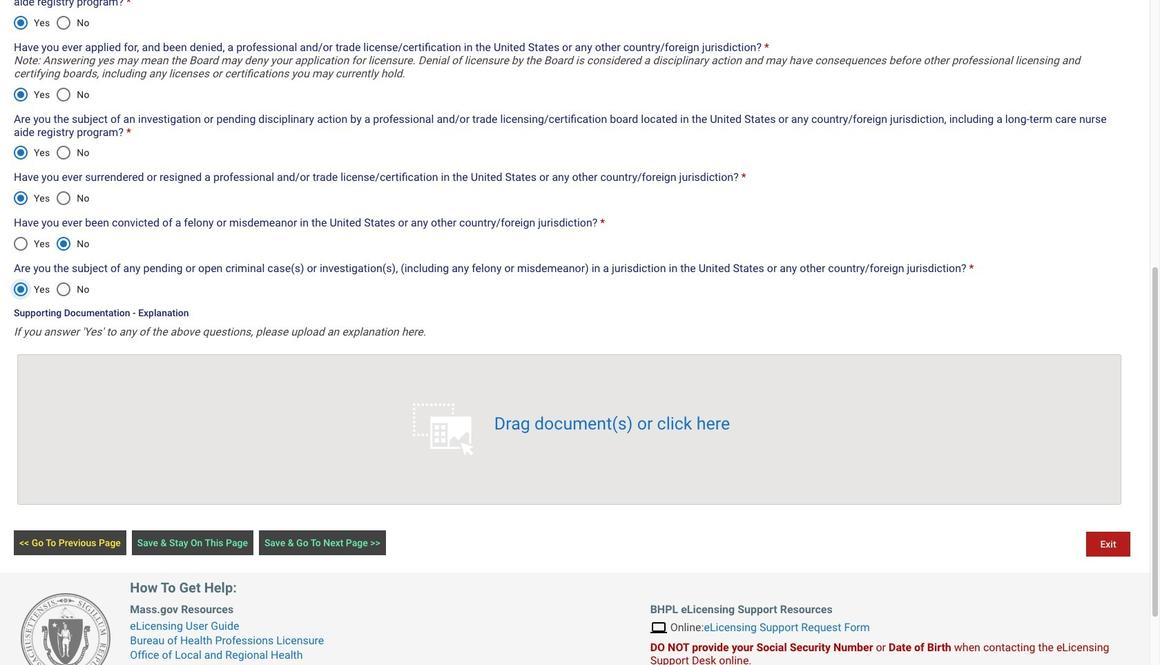 Task type: vqa. For each thing, say whether or not it's contained in the screenshot.
1st "Option Group" from the bottom
yes



Task type: locate. For each thing, give the bounding box(es) containing it.
4 option group from the top
[[6, 182, 97, 215]]

2 option group from the top
[[6, 78, 97, 111]]

1 option group from the top
[[6, 6, 97, 39]]

3 option group from the top
[[6, 136, 97, 169]]

massachusetts state seal image
[[21, 593, 110, 665]]

option group
[[6, 6, 97, 39], [6, 78, 97, 111], [6, 136, 97, 169], [6, 182, 97, 215], [6, 227, 97, 260], [6, 273, 97, 306]]



Task type: describe. For each thing, give the bounding box(es) containing it.
6 option group from the top
[[6, 273, 97, 306]]

5 option group from the top
[[6, 227, 97, 260]]



